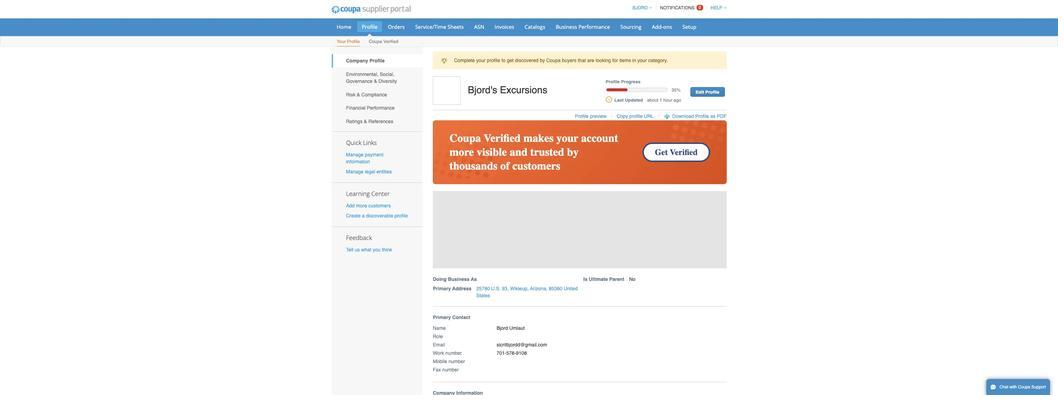Task type: vqa. For each thing, say whether or not it's contained in the screenshot.
the bottom profile
yes



Task type: locate. For each thing, give the bounding box(es) containing it.
your right complete
[[477, 58, 486, 63]]

environmental, social, governance & diversity link
[[332, 68, 423, 88]]

0 vertical spatial bjord
[[633, 5, 648, 10]]

ons
[[664, 23, 673, 30]]

u.s.
[[492, 286, 501, 291]]

2 vertical spatial coupa
[[1019, 385, 1031, 389]]

1 vertical spatial primary
[[433, 314, 451, 320]]

performance up 'are' at the top right of the page
[[579, 23, 610, 30]]

0 horizontal spatial performance
[[367, 105, 395, 111]]

0 vertical spatial &
[[374, 78, 377, 84]]

manage for manage payment information
[[346, 152, 364, 157]]

home
[[337, 23, 352, 30]]

bjord up sourcing "link"
[[633, 5, 648, 10]]

performance
[[579, 23, 610, 30], [367, 105, 395, 111]]

2 vertical spatial &
[[364, 119, 367, 124]]

&
[[374, 78, 377, 84], [357, 92, 360, 97], [364, 119, 367, 124]]

manage payment information
[[346, 152, 384, 164]]

coupa left verified
[[369, 39, 382, 44]]

1 horizontal spatial &
[[364, 119, 367, 124]]

1 vertical spatial manage
[[346, 169, 364, 174]]

2 primary from the top
[[433, 314, 451, 320]]

& inside ratings & references link
[[364, 119, 367, 124]]

2 vertical spatial profile
[[395, 213, 408, 219]]

number down work number
[[449, 358, 465, 364]]

parent
[[610, 276, 625, 282]]

profile down coupa supplier portal image at the left top of the page
[[362, 23, 378, 30]]

add-
[[652, 23, 664, 30]]

profile link
[[358, 22, 382, 32]]

number for work number
[[446, 350, 462, 356]]

feedback
[[346, 233, 372, 242]]

manage up the information
[[346, 152, 364, 157]]

coupa supplier portal image
[[327, 1, 416, 18]]

& inside risk & compliance link
[[357, 92, 360, 97]]

bjord for bjord umlaut
[[497, 325, 508, 331]]

0 vertical spatial coupa
[[369, 39, 382, 44]]

primary up 'name'
[[433, 314, 451, 320]]

business right catalogs
[[556, 23, 578, 30]]

primary inside bjord's excursions banner
[[433, 286, 451, 291]]

download
[[673, 113, 694, 119]]

profile
[[362, 23, 378, 30], [347, 39, 360, 44], [370, 58, 385, 64], [606, 79, 620, 84], [706, 90, 720, 95], [575, 113, 589, 119], [696, 113, 710, 119]]

& left diversity
[[374, 78, 377, 84]]

is ultimate parent
[[584, 276, 625, 282]]

download profile as pdf button
[[673, 113, 727, 120]]

in
[[633, 58, 637, 63]]

0 vertical spatial manage
[[346, 152, 364, 157]]

2 horizontal spatial coupa
[[1019, 385, 1031, 389]]

with
[[1010, 385, 1018, 389]]

navigation
[[630, 1, 727, 15]]

copy
[[617, 113, 628, 119]]

your profile
[[337, 39, 360, 44]]

manage inside manage payment information
[[346, 152, 364, 157]]

profile right edit
[[706, 90, 720, 95]]

1 horizontal spatial performance
[[579, 23, 610, 30]]

profile left the as
[[696, 113, 710, 119]]

profile left url on the top
[[630, 113, 643, 119]]

is
[[584, 276, 588, 282]]

85360
[[549, 286, 563, 291]]

bjord inside navigation
[[633, 5, 648, 10]]

2 manage from the top
[[346, 169, 364, 174]]

profile right discoverable
[[395, 213, 408, 219]]

0 horizontal spatial business
[[448, 276, 470, 282]]

service/time sheets link
[[411, 22, 469, 32]]

profile right your
[[347, 39, 360, 44]]

manage
[[346, 152, 364, 157], [346, 169, 364, 174]]

create
[[346, 213, 361, 219]]

no
[[630, 276, 636, 282]]

information
[[346, 159, 370, 164]]

0 horizontal spatial profile
[[395, 213, 408, 219]]

email
[[433, 342, 445, 347]]

add
[[346, 203, 355, 208]]

ratings
[[346, 119, 363, 124]]

your right in
[[638, 58, 647, 63]]

manage legal entities link
[[346, 169, 392, 174]]

role
[[433, 334, 443, 339]]

0 vertical spatial number
[[446, 350, 462, 356]]

0 horizontal spatial bjord
[[497, 325, 508, 331]]

1 vertical spatial bjord
[[497, 325, 508, 331]]

progress
[[621, 79, 641, 84]]

bjord
[[633, 5, 648, 10], [497, 325, 508, 331]]

states
[[477, 293, 490, 298]]

0 horizontal spatial &
[[357, 92, 360, 97]]

add more customers
[[346, 203, 391, 208]]

1 vertical spatial number
[[449, 358, 465, 364]]

0
[[699, 5, 702, 10]]

manage for manage legal entities
[[346, 169, 364, 174]]

number for mobile number fax number
[[449, 358, 465, 364]]

are
[[588, 58, 595, 63]]

2 vertical spatial number
[[443, 367, 459, 372]]

complete your profile to get discovered by coupa buyers that are looking for items in your category.
[[454, 58, 668, 63]]

1 primary from the top
[[433, 286, 451, 291]]

business up address
[[448, 276, 470, 282]]

manage down the information
[[346, 169, 364, 174]]

1 horizontal spatial bjord
[[633, 5, 648, 10]]

links
[[363, 138, 377, 147]]

name
[[433, 325, 446, 331]]

learning
[[346, 189, 370, 198]]

navigation containing notifications 0
[[630, 1, 727, 15]]

1 horizontal spatial business
[[556, 23, 578, 30]]

invoices
[[495, 23, 515, 30]]

2 horizontal spatial profile
[[630, 113, 643, 119]]

primary contact
[[433, 314, 471, 320]]

0 vertical spatial profile
[[487, 58, 501, 63]]

coupa right with
[[1019, 385, 1031, 389]]

profile up social,
[[370, 58, 385, 64]]

work number
[[433, 350, 462, 356]]

financial
[[346, 105, 366, 111]]

entities
[[377, 169, 392, 174]]

primary address
[[433, 286, 472, 291]]

primary down doing
[[433, 286, 451, 291]]

profile left progress
[[606, 79, 620, 84]]

2 horizontal spatial &
[[374, 78, 377, 84]]

& right the ratings
[[364, 119, 367, 124]]

add-ons
[[652, 23, 673, 30]]

performance for financial performance
[[367, 105, 395, 111]]

notifications 0
[[661, 5, 702, 10]]

1 vertical spatial profile
[[630, 113, 643, 119]]

1 manage from the top
[[346, 152, 364, 157]]

701-
[[497, 350, 507, 356]]

bjord left umlaut
[[497, 325, 508, 331]]

business
[[556, 23, 578, 30], [448, 276, 470, 282]]

1 horizontal spatial coupa
[[547, 58, 561, 63]]

profile preview link
[[575, 113, 607, 119]]

complete
[[454, 58, 475, 63]]

profile left to
[[487, 58, 501, 63]]

& right risk
[[357, 92, 360, 97]]

0 vertical spatial primary
[[433, 286, 451, 291]]

9108
[[516, 350, 527, 356]]

download profile as pdf
[[673, 113, 727, 119]]

1 vertical spatial performance
[[367, 105, 395, 111]]

profile left preview
[[575, 113, 589, 119]]

your
[[477, 58, 486, 63], [638, 58, 647, 63]]

edit profile link
[[691, 87, 725, 97]]

1 vertical spatial business
[[448, 276, 470, 282]]

1 vertical spatial coupa
[[547, 58, 561, 63]]

number up mobile number fax number
[[446, 350, 462, 356]]

35%
[[672, 87, 681, 93]]

add-ons link
[[648, 22, 677, 32]]

number down mobile
[[443, 367, 459, 372]]

1 horizontal spatial profile
[[487, 58, 501, 63]]

& inside environmental, social, governance & diversity
[[374, 78, 377, 84]]

updated
[[625, 97, 643, 102]]

1 horizontal spatial your
[[638, 58, 647, 63]]

last
[[615, 97, 624, 102]]

quick links
[[346, 138, 377, 147]]

customers
[[369, 203, 391, 208]]

about
[[648, 97, 659, 102]]

sourcing
[[621, 23, 642, 30]]

0 vertical spatial business
[[556, 23, 578, 30]]

coupa right by at right top
[[547, 58, 561, 63]]

about 1 hour ago
[[648, 97, 682, 102]]

bjord umlaut
[[497, 325, 525, 331]]

1 vertical spatial &
[[357, 92, 360, 97]]

create a discoverable profile
[[346, 213, 408, 219]]

manage legal entities
[[346, 169, 392, 174]]

0 horizontal spatial your
[[477, 58, 486, 63]]

url
[[644, 113, 654, 119]]

profile inside complete your profile to get discovered by coupa buyers that are looking for items in your category. alert
[[487, 58, 501, 63]]

orders
[[388, 23, 405, 30]]

performance up references
[[367, 105, 395, 111]]

governance
[[346, 78, 373, 84]]

0 vertical spatial performance
[[579, 23, 610, 30]]

doing
[[433, 276, 447, 282]]



Task type: describe. For each thing, give the bounding box(es) containing it.
address
[[453, 286, 472, 291]]

contact
[[453, 314, 471, 320]]

verified
[[384, 39, 399, 44]]

bjord's
[[468, 84, 498, 95]]

excursions
[[500, 84, 548, 95]]

0 horizontal spatial coupa
[[369, 39, 382, 44]]

complete your profile to get discovered by coupa buyers that are looking for items in your category. alert
[[433, 52, 727, 69]]

chat with coupa support
[[1000, 385, 1047, 389]]

company profile
[[346, 58, 385, 64]]

as
[[471, 276, 477, 282]]

mobile
[[433, 358, 447, 364]]

coupa verified link
[[369, 37, 399, 46]]

preview
[[590, 113, 607, 119]]

2 your from the left
[[638, 58, 647, 63]]

93,
[[502, 286, 509, 291]]

tell us what you think
[[346, 247, 392, 253]]

tell
[[346, 247, 354, 253]]

business performance link
[[552, 22, 615, 32]]

& for compliance
[[357, 92, 360, 97]]

25780
[[477, 286, 490, 291]]

profile inside copy profile url button
[[630, 113, 643, 119]]

primary for primary contact
[[433, 314, 451, 320]]

service/time
[[415, 23, 447, 30]]

pdf
[[717, 113, 727, 119]]

coupa verified
[[369, 39, 399, 44]]

25780 u.s. 93, wikieup, arizona, 85360 united states
[[477, 286, 578, 298]]

orders link
[[384, 22, 410, 32]]

financial performance
[[346, 105, 395, 111]]

profile progress
[[606, 79, 641, 84]]

sicritbjordd@gmail.com
[[497, 342, 548, 347]]

last updated
[[615, 97, 643, 102]]

items
[[620, 58, 631, 63]]

your
[[337, 39, 346, 44]]

edit
[[696, 90, 705, 95]]

diversity
[[379, 78, 397, 84]]

center
[[372, 189, 390, 198]]

setup
[[683, 23, 697, 30]]

payment
[[365, 152, 384, 157]]

asn link
[[470, 22, 489, 32]]

1
[[660, 97, 663, 102]]

ratings & references
[[346, 119, 394, 124]]

bjord's excursions image
[[433, 76, 461, 105]]

profile preview
[[575, 113, 607, 119]]

what
[[361, 247, 372, 253]]

business performance
[[556, 23, 610, 30]]

manage payment information link
[[346, 152, 384, 164]]

environmental,
[[346, 71, 379, 77]]

references
[[369, 119, 394, 124]]

coupa inside button
[[1019, 385, 1031, 389]]

performance for business performance
[[579, 23, 610, 30]]

more
[[356, 203, 367, 208]]

notifications
[[661, 5, 695, 10]]

701-578-9108
[[497, 350, 527, 356]]

sourcing link
[[616, 22, 646, 32]]

mobile number fax number
[[433, 358, 465, 372]]

doing business as
[[433, 276, 477, 282]]

looking
[[596, 58, 611, 63]]

tell us what you think button
[[346, 246, 392, 253]]

buyers
[[562, 58, 577, 63]]

copy profile url
[[617, 113, 654, 119]]

category.
[[649, 58, 668, 63]]

business inside bjord's excursions banner
[[448, 276, 470, 282]]

discoverable
[[366, 213, 394, 219]]

risk
[[346, 92, 356, 97]]

coupa inside alert
[[547, 58, 561, 63]]

bjord's excursions
[[468, 84, 548, 95]]

profile inside button
[[696, 113, 710, 119]]

discovered
[[515, 58, 539, 63]]

financial performance link
[[332, 101, 423, 115]]

1 your from the left
[[477, 58, 486, 63]]

catalogs
[[525, 23, 546, 30]]

bjord's excursions banner
[[431, 76, 734, 306]]

ultimate
[[589, 276, 608, 282]]

you
[[373, 247, 381, 253]]

ago
[[674, 97, 682, 102]]

chat
[[1000, 385, 1009, 389]]

background image
[[433, 191, 727, 268]]

arizona,
[[530, 286, 548, 291]]

primary for primary address
[[433, 286, 451, 291]]

invoices link
[[491, 22, 519, 32]]

umlaut
[[510, 325, 525, 331]]

add more customers link
[[346, 203, 391, 208]]

setup link
[[678, 22, 701, 32]]

your profile link
[[337, 37, 360, 46]]

& for references
[[364, 119, 367, 124]]

bjord for bjord
[[633, 5, 648, 10]]

company profile link
[[332, 54, 423, 68]]

risk & compliance
[[346, 92, 387, 97]]

us
[[355, 247, 360, 253]]



